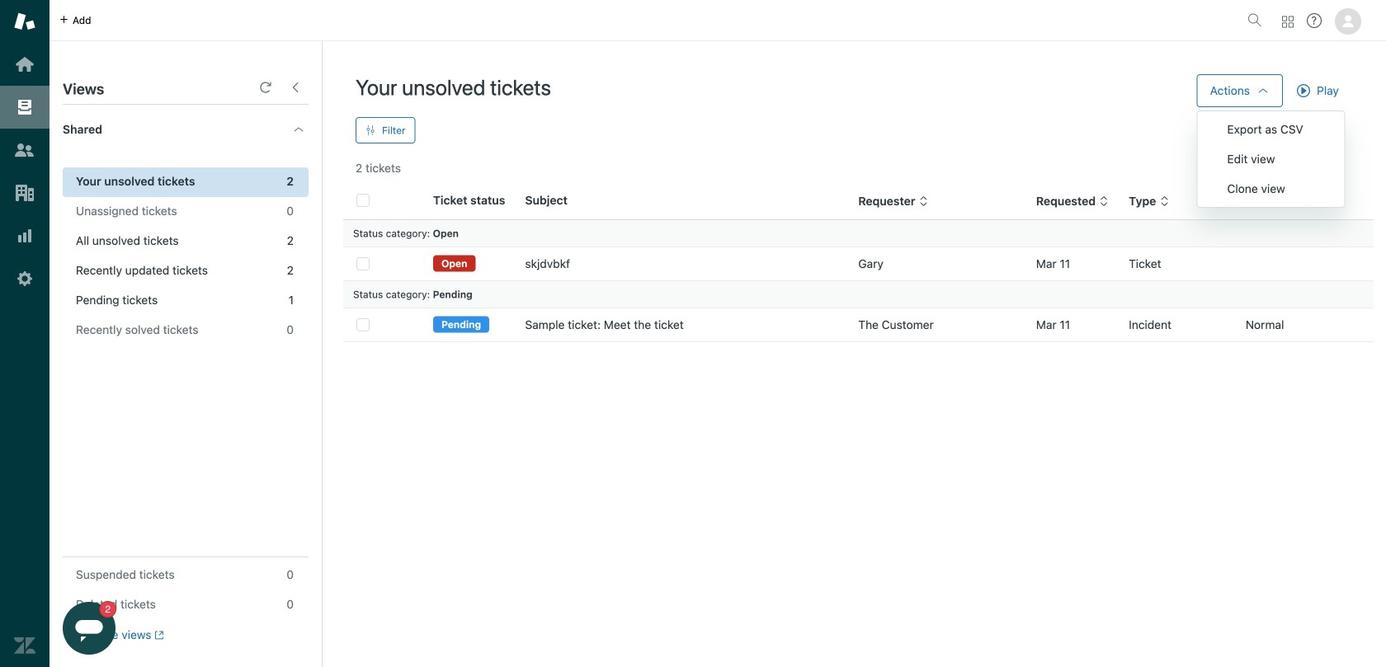 Task type: describe. For each thing, give the bounding box(es) containing it.
2 row from the top
[[343, 308, 1374, 342]]

zendesk products image
[[1283, 16, 1294, 28]]

refresh views pane image
[[259, 81, 272, 94]]

get help image
[[1308, 13, 1322, 28]]

get started image
[[14, 54, 35, 75]]

opens in a new tab image
[[151, 631, 164, 641]]

views image
[[14, 97, 35, 118]]

zendesk support image
[[14, 11, 35, 32]]



Task type: locate. For each thing, give the bounding box(es) containing it.
main element
[[0, 0, 50, 668]]

zendesk image
[[14, 636, 35, 657]]

admin image
[[14, 268, 35, 290]]

heading
[[50, 105, 322, 154]]

organizations image
[[14, 182, 35, 204]]

0 vertical spatial row
[[343, 247, 1374, 281]]

reporting image
[[14, 225, 35, 247]]

1 vertical spatial row
[[343, 308, 1374, 342]]

customers image
[[14, 140, 35, 161]]

hide panel views image
[[289, 81, 302, 94]]

1 row from the top
[[343, 247, 1374, 281]]

menu
[[1197, 111, 1346, 208]]

row
[[343, 247, 1374, 281], [343, 308, 1374, 342]]



Task type: vqa. For each thing, say whether or not it's contained in the screenshot.
1st arrow down image from the bottom
no



